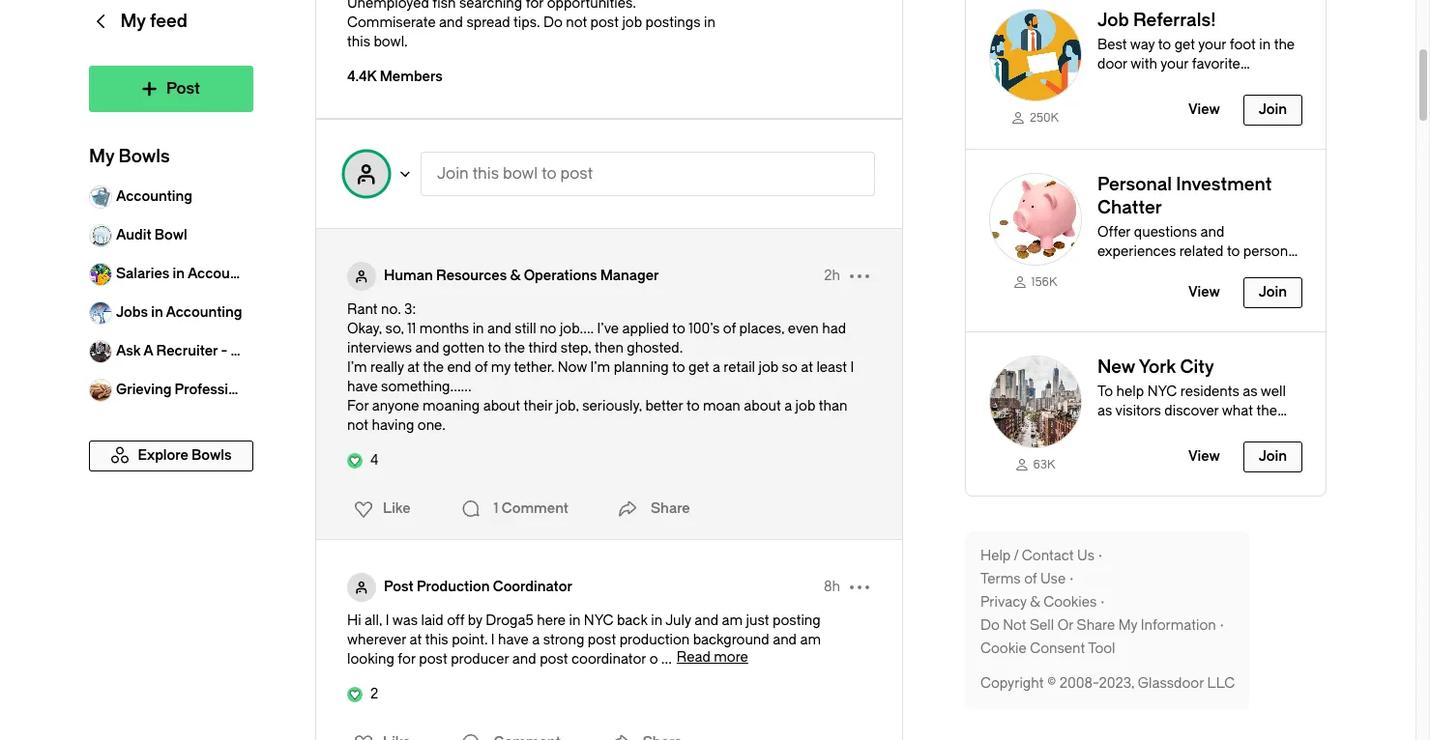 Task type: describe. For each thing, give the bounding box(es) containing it.
to up my
[[488, 340, 501, 357]]

help
[[1117, 384, 1144, 401]]

/
[[1014, 548, 1019, 565]]

2h link
[[824, 267, 841, 286]]

a
[[143, 343, 153, 360]]

applied
[[622, 321, 669, 338]]

1 horizontal spatial i
[[491, 633, 495, 649]]

city
[[1236, 423, 1258, 439]]

63k link
[[990, 457, 1082, 473]]

york
[[1139, 357, 1177, 378]]

salaries in accounting
[[116, 266, 264, 282]]

ghosted.
[[627, 340, 683, 357]]

accounting right -
[[230, 343, 307, 360]]

156k
[[1032, 276, 1058, 289]]

human
[[384, 268, 433, 284]]

2 i'm from the left
[[591, 360, 611, 376]]

better
[[646, 399, 683, 415]]

accounting link
[[89, 178, 253, 217]]

tips.
[[514, 15, 540, 31]]

post down strong
[[540, 652, 568, 668]]

to left moan on the bottom of page
[[687, 399, 700, 415]]

commiserate
[[347, 15, 436, 31]]

to
[[1098, 384, 1114, 401]]

in right salaries
[[173, 266, 185, 282]]

moan
[[703, 399, 741, 415]]

job,
[[556, 399, 579, 415]]

least
[[817, 360, 847, 376]]

coordinator
[[572, 652, 646, 668]]

63k
[[1034, 459, 1056, 472]]

step,
[[561, 340, 591, 357]]

no
[[540, 321, 557, 338]]

planning
[[614, 360, 669, 376]]

new york city to help nyc residents as well as visitors discover what the world's most popular city has to offer!
[[1098, 357, 1301, 459]]

personal
[[1098, 174, 1172, 196]]

rant no. 3: okay, so, 11 months in and still no job.... i've applied to 100's of places, even had interviews and gotten to the third step, then ghosted. i'm really at the end of my tether. now i'm planning to get a retail job so at least i have something...... for anyone moaning about their job, seriously, better to moan about a job than not having one.
[[347, 302, 854, 434]]

so,
[[386, 321, 404, 338]]

post up coordinator at the bottom left of the page
[[588, 633, 616, 649]]

postings
[[646, 15, 701, 31]]

cookie
[[981, 641, 1027, 658]]

still
[[515, 321, 537, 338]]

and left still
[[488, 321, 512, 338]]

questions
[[1134, 225, 1198, 241]]

post production coordinator button
[[384, 578, 573, 598]]

in inside "rant no. 3: okay, so, 11 months in and still no job.... i've applied to 100's of places, even had interviews and gotten to the third step, then ghosted. i'm really at the end of my tether. now i'm planning to get a retail job so at least i have something...... for anyone moaning about their job, seriously, better to moan about a job than not having one."
[[473, 321, 484, 338]]

0 horizontal spatial the
[[423, 360, 444, 376]]

post inside unemployed fish searching for opportunities. commiserate and spread tips. do not post job postings in this bowl.
[[591, 15, 619, 31]]

nyc inside new york city to help nyc residents as well as visitors discover what the world's most popular city has to offer!
[[1148, 384, 1178, 401]]

do inside unemployed fish searching for opportunities. commiserate and spread tips. do not post job postings in this bowl.
[[544, 15, 563, 31]]

wherever
[[347, 633, 406, 649]]

really
[[371, 360, 404, 376]]

contact
[[1022, 548, 1074, 565]]

rections list menu for 4
[[342, 494, 417, 525]]

©
[[1047, 676, 1057, 693]]

operations
[[524, 268, 597, 284]]

copyright
[[981, 676, 1044, 693]]

1 i'm from the left
[[347, 360, 367, 376]]

in up strong
[[569, 613, 581, 630]]

job
[[1098, 10, 1130, 31]]

even
[[788, 321, 819, 338]]

production
[[417, 579, 490, 596]]

to inside "join this bowl to post" "button"
[[542, 164, 557, 183]]

spread
[[467, 15, 510, 31]]

join this bowl to post
[[437, 164, 593, 183]]

now
[[558, 360, 587, 376]]

was
[[392, 613, 418, 630]]

and up related
[[1201, 225, 1225, 241]]

o
[[650, 652, 658, 668]]

have inside hi all, i was laid off by droga5 here in nyc back in july and am just posting wherever at this point. i have a strong post production background and am looking for post producer and post coordinator o ...
[[498, 633, 529, 649]]

2023,
[[1099, 676, 1135, 693]]

end
[[447, 360, 472, 376]]

and down experiences at the top of page
[[1149, 263, 1173, 280]]

bowl
[[155, 227, 187, 244]]

had
[[822, 321, 846, 338]]

moaning
[[423, 399, 480, 415]]

feed
[[150, 11, 188, 32]]

personal
[[1244, 244, 1300, 260]]

discover
[[1165, 404, 1219, 420]]

offer!
[[1098, 442, 1133, 459]]

post down laid
[[419, 652, 448, 668]]

accounting up audit bowl
[[116, 189, 192, 205]]

in up production
[[651, 613, 663, 630]]

join
[[437, 164, 469, 183]]

2 horizontal spatial job
[[796, 399, 816, 415]]

4.4k members
[[347, 69, 443, 85]]

coordinator
[[493, 579, 573, 596]]

read
[[677, 650, 711, 666]]

1 vertical spatial as
[[1098, 404, 1113, 420]]

posting
[[773, 613, 821, 630]]

third
[[529, 340, 558, 357]]

then
[[595, 340, 624, 357]]

ask a recruiter - accounting link
[[89, 333, 307, 371]]

read more
[[677, 650, 749, 666]]

not inside unemployed fish searching for opportunities. commiserate and spread tips. do not post job postings in this bowl.
[[566, 15, 587, 31]]

have inside "rant no. 3: okay, so, 11 months in and still no job.... i've applied to 100's of places, even had interviews and gotten to the third step, then ghosted. i'm really at the end of my tether. now i'm planning to get a retail job so at least i have something...... for anyone moaning about their job, seriously, better to moan about a job than not having one."
[[347, 379, 378, 396]]

new
[[1098, 357, 1136, 378]]

1 about from the left
[[483, 399, 520, 415]]

salaries in accounting link
[[89, 255, 264, 294]]

0 vertical spatial toogle identity image
[[343, 151, 390, 197]]

this inside "button"
[[473, 164, 499, 183]]

one.
[[418, 418, 446, 434]]

& inside help / contact us terms of use privacy & cookies do not sell or share my information cookie consent tool
[[1031, 595, 1041, 611]]

laid
[[421, 613, 444, 630]]

2h
[[824, 268, 841, 284]]

image for bowl image for job referrals!
[[990, 9, 1082, 102]]

& inside button
[[510, 268, 521, 284]]

well
[[1261, 384, 1286, 401]]

off
[[447, 613, 465, 630]]

has
[[1261, 423, 1284, 439]]

rections list menu for 2
[[342, 728, 417, 741]]

...
[[661, 652, 672, 668]]

my inside help / contact us terms of use privacy & cookies do not sell or share my information cookie consent tool
[[1119, 618, 1138, 635]]

at right so
[[801, 360, 813, 376]]

comment
[[502, 501, 569, 518]]

strong
[[543, 633, 585, 649]]

and down droga5
[[513, 652, 537, 668]]

grieving professionals link
[[89, 371, 264, 410]]

copyright © 2008-2023, glassdoor llc
[[981, 676, 1235, 693]]

and down posting
[[773, 633, 797, 649]]

investment
[[1177, 174, 1272, 196]]

do inside help / contact us terms of use privacy & cookies do not sell or share my information cookie consent tool
[[981, 618, 1000, 635]]



Task type: locate. For each thing, give the bounding box(es) containing it.
july
[[666, 613, 691, 630]]

1 vertical spatial image for bowl image
[[990, 173, 1082, 266]]

1 vertical spatial toogle identity image
[[347, 262, 376, 291]]

opportunities.
[[547, 0, 636, 12]]

to right has
[[1288, 423, 1301, 439]]

salaries
[[116, 266, 170, 282]]

rections list menu
[[342, 494, 417, 525], [342, 728, 417, 741]]

2 horizontal spatial the
[[1257, 404, 1278, 420]]

cookies
[[1044, 595, 1097, 611]]

0 horizontal spatial i'm
[[347, 360, 367, 376]]

toogle identity image
[[347, 574, 376, 603]]

by
[[468, 613, 483, 630]]

my left bowls
[[89, 146, 114, 167]]

to up the investments
[[1227, 244, 1240, 260]]

& right resources
[[510, 268, 521, 284]]

my
[[491, 360, 511, 376]]

the down still
[[504, 340, 525, 357]]

image for bowl image for personal investment chatter
[[990, 173, 1082, 266]]

unemployed fish searching for opportunities. commiserate and spread tips. do not post job postings in this bowl.
[[347, 0, 716, 50]]

0 horizontal spatial have
[[347, 379, 378, 396]]

image for bowl image up 156k link
[[990, 173, 1082, 266]]

2 about from the left
[[744, 399, 781, 415]]

1 vertical spatial nyc
[[584, 613, 614, 630]]

for up tips.
[[526, 0, 544, 12]]

0 horizontal spatial grieving
[[116, 382, 172, 399]]

0 vertical spatial do
[[544, 15, 563, 31]]

0 vertical spatial job
[[622, 15, 642, 31]]

0 vertical spatial of
[[723, 321, 736, 338]]

nyc down york
[[1148, 384, 1178, 401]]

of right 100's
[[723, 321, 736, 338]]

at
[[408, 360, 420, 376], [801, 360, 813, 376], [410, 633, 422, 649]]

okay,
[[347, 321, 382, 338]]

join this bowl to post button
[[421, 152, 875, 196]]

0 horizontal spatial a
[[532, 633, 540, 649]]

1 horizontal spatial do
[[981, 618, 1000, 635]]

the up something...... at the left bottom of the page
[[423, 360, 444, 376]]

i inside "rant no. 3: okay, so, 11 months in and still no job.... i've applied to 100's of places, even had interviews and gotten to the third step, then ghosted. i'm really at the end of my tether. now i'm planning to get a retail job so at least i have something...... for anyone moaning about their job, seriously, better to moan about a job than not having one."
[[851, 360, 854, 376]]

2 vertical spatial a
[[532, 633, 540, 649]]

rections list menu down 4
[[342, 494, 417, 525]]

about left their
[[483, 399, 520, 415]]

jobs
[[116, 305, 148, 321]]

1 vertical spatial job
[[759, 360, 779, 376]]

grieving
[[116, 382, 172, 399], [1229, 696, 1283, 713]]

to
[[542, 164, 557, 183], [1227, 244, 1240, 260], [673, 321, 686, 338], [488, 340, 501, 357], [672, 360, 685, 376], [687, 399, 700, 415], [1288, 423, 1301, 439], [1213, 696, 1226, 713]]

not down for
[[347, 418, 368, 434]]

to inside personal investment chatter offer questions and experiences related to personal finance and investments
[[1227, 244, 1240, 260]]

1 horizontal spatial job
[[759, 360, 779, 376]]

image for bowl image up 63k link at the bottom right of the page
[[990, 356, 1082, 449]]

of left use
[[1025, 572, 1037, 588]]

1 horizontal spatial have
[[498, 633, 529, 649]]

4
[[370, 453, 379, 469]]

nyc left back
[[584, 613, 614, 630]]

manager
[[600, 268, 659, 284]]

read more button
[[677, 650, 749, 666]]

experiences
[[1098, 244, 1176, 260]]

and down "fish"
[[439, 15, 463, 31]]

0 vertical spatial for
[[526, 0, 544, 12]]

i right the point.
[[491, 633, 495, 649]]

job left postings on the left of the page
[[622, 15, 642, 31]]

no.
[[381, 302, 401, 318]]

chatter
[[1098, 198, 1162, 219]]

1 horizontal spatial for
[[526, 0, 544, 12]]

0 horizontal spatial i
[[386, 613, 389, 630]]

share button
[[612, 490, 690, 529]]

2 vertical spatial my
[[1119, 618, 1138, 635]]

and right july
[[695, 613, 719, 630]]

months
[[420, 321, 469, 338]]

0 vertical spatial nyc
[[1148, 384, 1178, 401]]

i'm down 'interviews'
[[347, 360, 367, 376]]

2 vertical spatial image for bowl image
[[990, 356, 1082, 449]]

2 horizontal spatial a
[[785, 399, 792, 415]]

and inside unemployed fish searching for opportunities. commiserate and spread tips. do not post job postings in this bowl.
[[439, 15, 463, 31]]

0 horizontal spatial &
[[510, 268, 521, 284]]

to down 'llc'
[[1213, 696, 1226, 713]]

am up background
[[722, 613, 743, 630]]

1 vertical spatial not
[[347, 418, 368, 434]]

0 vertical spatial as
[[1243, 384, 1258, 401]]

grieving down the a
[[116, 382, 172, 399]]

0 vertical spatial rections list menu
[[342, 494, 417, 525]]

post right the bowl
[[561, 164, 593, 183]]

job left than on the bottom right
[[796, 399, 816, 415]]

& down terms of use 'link'
[[1031, 595, 1041, 611]]

tool
[[1088, 641, 1116, 658]]

0 horizontal spatial as
[[1098, 404, 1113, 420]]

human resources & operations manager button
[[384, 267, 659, 286]]

0 vertical spatial not
[[566, 15, 587, 31]]

0 vertical spatial my
[[120, 11, 146, 32]]

image for bowl image
[[990, 9, 1082, 102], [990, 173, 1082, 266], [990, 356, 1082, 449]]

for down wherever
[[398, 652, 416, 668]]

1 vertical spatial of
[[475, 360, 488, 376]]

popular
[[1183, 423, 1232, 439]]

us
[[1078, 548, 1095, 565]]

0 horizontal spatial am
[[722, 613, 743, 630]]

rections list menu containing like
[[342, 494, 417, 525]]

1 horizontal spatial i'm
[[591, 360, 611, 376]]

for inside unemployed fish searching for opportunities. commiserate and spread tips. do not post job postings in this bowl.
[[526, 0, 544, 12]]

1 image for bowl image from the top
[[990, 9, 1082, 102]]

2 horizontal spatial of
[[1025, 572, 1037, 588]]

i've
[[597, 321, 619, 338]]

not inside "rant no. 3: okay, so, 11 months in and still no job.... i've applied to 100's of places, even had interviews and gotten to the third step, then ghosted. i'm really at the end of my tether. now i'm planning to get a retail job so at least i have something...... for anyone moaning about their job, seriously, better to moan about a job than not having one."
[[347, 418, 368, 434]]

accounting up ask a recruiter - accounting
[[166, 305, 242, 321]]

my for my bowls
[[89, 146, 114, 167]]

0 vertical spatial &
[[510, 268, 521, 284]]

to inside new york city to help nyc residents as well as visitors discover what the world's most popular city has to offer!
[[1288, 423, 1301, 439]]

rections list menu down 2
[[342, 728, 417, 741]]

0 vertical spatial am
[[722, 613, 743, 630]]

accounting up jobs in accounting
[[188, 266, 264, 282]]

0 horizontal spatial nyc
[[584, 613, 614, 630]]

about
[[483, 399, 520, 415], [744, 399, 781, 415]]

1 horizontal spatial not
[[566, 15, 587, 31]]

about right moan on the bottom of page
[[744, 399, 781, 415]]

interviews
[[347, 340, 412, 357]]

my left the information
[[1119, 618, 1138, 635]]

as down to
[[1098, 404, 1113, 420]]

0 vertical spatial a
[[713, 360, 721, 376]]

2 vertical spatial this
[[425, 633, 449, 649]]

am down posting
[[800, 633, 821, 649]]

0 horizontal spatial about
[[483, 399, 520, 415]]

audit
[[116, 227, 151, 244]]

2 vertical spatial i
[[491, 633, 495, 649]]

2 vertical spatial of
[[1025, 572, 1037, 588]]

8h
[[824, 579, 841, 596]]

get
[[689, 360, 709, 376]]

3 image for bowl image from the top
[[990, 356, 1082, 449]]

do right tips.
[[544, 15, 563, 31]]

0 vertical spatial have
[[347, 379, 378, 396]]

gotten
[[443, 340, 485, 357]]

in right postings on the left of the page
[[704, 15, 716, 31]]

nyc inside hi all, i was laid off by droga5 here in nyc back in july and am just posting wherever at this point. i have a strong post production background and am looking for post producer and post coordinator o ...
[[584, 613, 614, 630]]

privacy
[[981, 595, 1027, 611]]

1 vertical spatial &
[[1031, 595, 1041, 611]]

accounting
[[116, 189, 192, 205], [188, 266, 264, 282], [166, 305, 242, 321], [230, 343, 307, 360]]

for
[[526, 0, 544, 12], [398, 652, 416, 668]]

searching
[[459, 0, 523, 12]]

a down here
[[532, 633, 540, 649]]

and
[[439, 15, 463, 31], [1201, 225, 1225, 241], [1149, 263, 1173, 280], [488, 321, 512, 338], [416, 340, 440, 357], [695, 613, 719, 630], [773, 633, 797, 649], [513, 652, 537, 668]]

places,
[[740, 321, 785, 338]]

hi all, i was laid off by droga5 here in nyc back in july and am just posting wherever at this point. i have a strong post production background and am looking for post producer and post coordinator o ...
[[347, 613, 821, 668]]

toogle identity image left join
[[343, 151, 390, 197]]

250k
[[1030, 111, 1059, 125]]

0 horizontal spatial share
[[651, 501, 690, 518]]

3:
[[404, 302, 416, 318]]

2
[[370, 687, 378, 703]]

at up something...... at the left bottom of the page
[[408, 360, 420, 376]]

what
[[1222, 404, 1254, 420]]

1 vertical spatial share
[[1077, 618, 1115, 635]]

2 image for bowl image from the top
[[990, 173, 1082, 266]]

share inside 'dropdown button'
[[651, 501, 690, 518]]

image for bowl image for new york city
[[990, 356, 1082, 449]]

1 vertical spatial the
[[423, 360, 444, 376]]

0 horizontal spatial this
[[347, 34, 370, 50]]

250k link
[[990, 110, 1082, 126]]

or
[[1058, 618, 1074, 635]]

0 horizontal spatial of
[[475, 360, 488, 376]]

this right join
[[473, 164, 499, 183]]

0 vertical spatial i
[[851, 360, 854, 376]]

so
[[782, 360, 798, 376]]

for inside hi all, i was laid off by droga5 here in nyc back in july and am just posting wherever at this point. i have a strong post production background and am looking for post producer and post coordinator o ...
[[398, 652, 416, 668]]

ask
[[116, 343, 141, 360]]

to left get
[[672, 360, 685, 376]]

this left bowl. on the top
[[347, 34, 370, 50]]

1 vertical spatial am
[[800, 633, 821, 649]]

help
[[981, 548, 1011, 565]]

2 horizontal spatial i
[[851, 360, 854, 376]]

1 horizontal spatial of
[[723, 321, 736, 338]]

bowls
[[118, 146, 170, 167]]

1 horizontal spatial this
[[425, 633, 449, 649]]

1 horizontal spatial the
[[504, 340, 525, 357]]

0 horizontal spatial my
[[89, 146, 114, 167]]

100's
[[689, 321, 720, 338]]

i
[[851, 360, 854, 376], [386, 613, 389, 630], [491, 633, 495, 649]]

post down the opportunities.
[[591, 15, 619, 31]]

i'm down then
[[591, 360, 611, 376]]

1 rections list menu from the top
[[342, 494, 417, 525]]

0 horizontal spatial job
[[622, 15, 642, 31]]

point.
[[452, 633, 488, 649]]

share inside help / contact us terms of use privacy & cookies do not sell or share my information cookie consent tool
[[1077, 618, 1115, 635]]

use
[[1041, 572, 1066, 588]]

in inside unemployed fish searching for opportunities. commiserate and spread tips. do not post job postings in this bowl.
[[704, 15, 716, 31]]

jobs in accounting
[[116, 305, 242, 321]]

hi
[[347, 613, 361, 630]]

8h link
[[824, 578, 841, 598]]

unemployed
[[347, 0, 429, 12]]

&
[[510, 268, 521, 284], [1031, 595, 1041, 611]]

job left so
[[759, 360, 779, 376]]

in up gotten
[[473, 321, 484, 338]]

0 horizontal spatial do
[[544, 15, 563, 31]]

2 horizontal spatial this
[[473, 164, 499, 183]]

a down so
[[785, 399, 792, 415]]

1 horizontal spatial &
[[1031, 595, 1041, 611]]

0 vertical spatial image for bowl image
[[990, 9, 1082, 102]]

0 vertical spatial grieving
[[116, 382, 172, 399]]

to left 100's
[[673, 321, 686, 338]]

0 horizontal spatial not
[[347, 418, 368, 434]]

1 horizontal spatial nyc
[[1148, 384, 1178, 401]]

having
[[372, 418, 414, 434]]

retail
[[724, 360, 755, 376]]

2008-
[[1060, 676, 1099, 693]]

in right the jobs
[[151, 305, 163, 321]]

1 horizontal spatial am
[[800, 633, 821, 649]]

2 rections list menu from the top
[[342, 728, 417, 741]]

my left feed
[[120, 11, 146, 32]]

1 vertical spatial this
[[473, 164, 499, 183]]

1 vertical spatial have
[[498, 633, 529, 649]]

this inside hi all, i was laid off by droga5 here in nyc back in july and am just posting wherever at this point. i have a strong post production background and am looking for post producer and post coordinator o ...
[[425, 633, 449, 649]]

not down the opportunities.
[[566, 15, 587, 31]]

this down laid
[[425, 633, 449, 649]]

toogle identity image up the rant
[[347, 262, 376, 291]]

have down droga5
[[498, 633, 529, 649]]

1 horizontal spatial my
[[120, 11, 146, 32]]

2 horizontal spatial my
[[1119, 618, 1138, 635]]

the
[[504, 340, 525, 357], [423, 360, 444, 376], [1257, 404, 1278, 420]]

1 horizontal spatial about
[[744, 399, 781, 415]]

do left not
[[981, 618, 1000, 635]]

their
[[524, 399, 553, 415]]

0 vertical spatial share
[[651, 501, 690, 518]]

1 horizontal spatial a
[[713, 360, 721, 376]]

a right get
[[713, 360, 721, 376]]

1 vertical spatial do
[[981, 618, 1000, 635]]

at inside hi all, i was laid off by droga5 here in nyc back in july and am just posting wherever at this point. i have a strong post production background and am looking for post producer and post coordinator o ...
[[410, 633, 422, 649]]

have up for
[[347, 379, 378, 396]]

the inside new york city to help nyc residents as well as visitors discover what the world's most popular city has to offer!
[[1257, 404, 1278, 420]]

of inside help / contact us terms of use privacy & cookies do not sell or share my information cookie consent tool
[[1025, 572, 1037, 588]]

grieving down 'llc'
[[1229, 696, 1283, 713]]

share
[[651, 501, 690, 518], [1077, 618, 1115, 635]]

bowl
[[503, 164, 538, 183]]

to right the bowl
[[542, 164, 557, 183]]

toogle identity image
[[343, 151, 390, 197], [347, 262, 376, 291]]

1 vertical spatial my
[[89, 146, 114, 167]]

a inside hi all, i was laid off by droga5 here in nyc back in july and am just posting wherever at this point. i have a strong post production background and am looking for post producer and post coordinator o ...
[[532, 633, 540, 649]]

0 vertical spatial the
[[504, 340, 525, 357]]

2 vertical spatial the
[[1257, 404, 1278, 420]]

i right 'all,'
[[386, 613, 389, 630]]

recruiter
[[156, 343, 218, 360]]

fish
[[433, 0, 456, 12]]

my for my feed
[[120, 11, 146, 32]]

producer
[[451, 652, 509, 668]]

post inside "button"
[[561, 164, 593, 183]]

as up what
[[1243, 384, 1258, 401]]

the up has
[[1257, 404, 1278, 420]]

0 vertical spatial this
[[347, 34, 370, 50]]

2 vertical spatial job
[[796, 399, 816, 415]]

finance
[[1098, 263, 1146, 280]]

professionals!
[[1286, 696, 1377, 713]]

at down was
[[410, 633, 422, 649]]

1 vertical spatial for
[[398, 652, 416, 668]]

image for bowl image up the 250k link
[[990, 9, 1082, 102]]

1 vertical spatial a
[[785, 399, 792, 415]]

of left my
[[475, 360, 488, 376]]

this inside unemployed fish searching for opportunities. commiserate and spread tips. do not post job postings in this bowl.
[[347, 34, 370, 50]]

1 vertical spatial i
[[386, 613, 389, 630]]

not
[[1003, 618, 1027, 635]]

a
[[713, 360, 721, 376], [785, 399, 792, 415], [532, 633, 540, 649]]

i right least
[[851, 360, 854, 376]]

1 vertical spatial grieving
[[1229, 696, 1283, 713]]

and down 11
[[416, 340, 440, 357]]

do
[[544, 15, 563, 31], [981, 618, 1000, 635]]

1 vertical spatial rections list menu
[[342, 728, 417, 741]]

job inside unemployed fish searching for opportunities. commiserate and spread tips. do not post job postings in this bowl.
[[622, 15, 642, 31]]

1 horizontal spatial as
[[1243, 384, 1258, 401]]

1 horizontal spatial share
[[1077, 618, 1115, 635]]

job
[[622, 15, 642, 31], [759, 360, 779, 376], [796, 399, 816, 415]]

0 horizontal spatial for
[[398, 652, 416, 668]]

1 horizontal spatial grieving
[[1229, 696, 1283, 713]]



Task type: vqa. For each thing, say whether or not it's contained in the screenshot.
Job
yes



